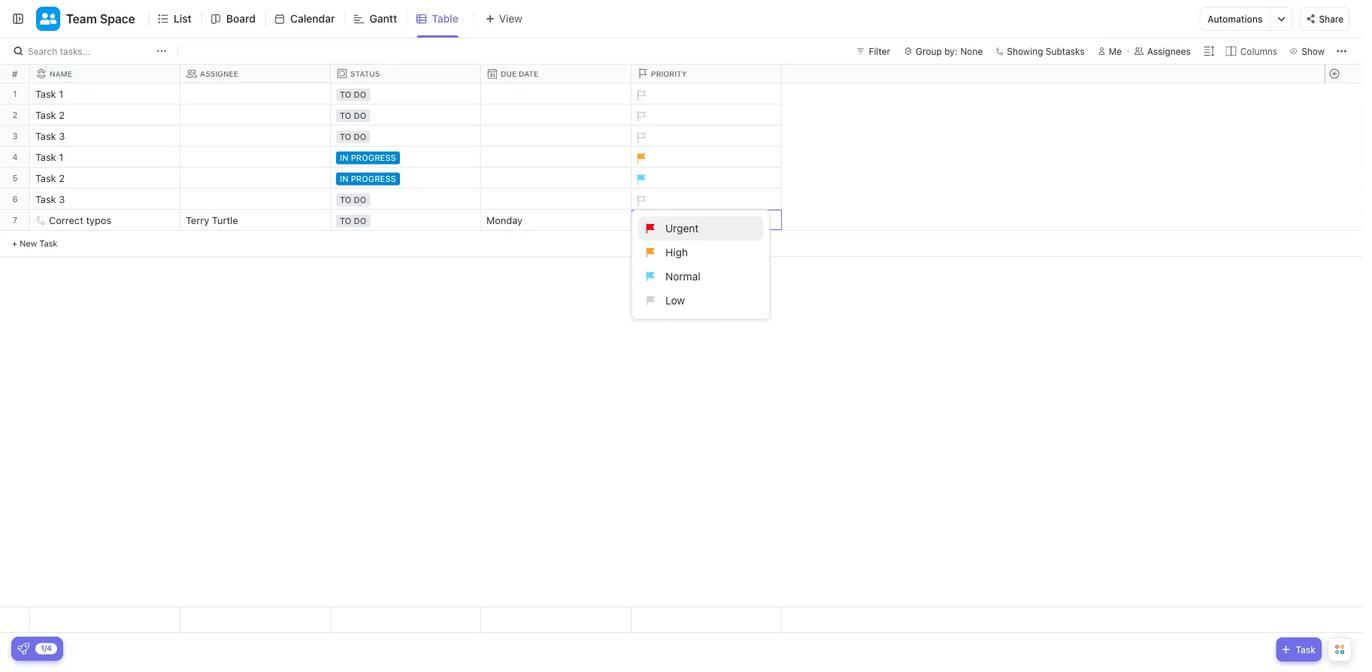 Task type: describe. For each thing, give the bounding box(es) containing it.
in for task 2
[[340, 174, 349, 184]]

set priority element for press space to select this row. row containing ‎task 2
[[629, 105, 652, 128]]

3 row group from the left
[[1325, 83, 1362, 257]]

set priority element for press space to select this row. row containing ‎task 1
[[629, 84, 652, 107]]

onboarding checklist button element
[[17, 643, 29, 655]]

team space button
[[60, 2, 135, 35]]

task 2
[[35, 173, 65, 184]]

low button
[[638, 289, 763, 313]]

table link
[[432, 0, 464, 38]]

by:
[[945, 46, 957, 56]]

low
[[665, 294, 685, 307]]

list
[[174, 12, 192, 25]]

4 set priority image from the top
[[629, 211, 652, 233]]

press space to select this row. row containing 6
[[0, 189, 30, 210]]

team space
[[66, 12, 135, 26]]

to do cell for press space to select this row. row containing correct typos
[[331, 210, 481, 230]]

to for 3rd to do 'cell' from the top of the page
[[340, 132, 351, 142]]

columns button
[[1222, 42, 1285, 60]]

to for to do 'cell' related to press space to select this row. row containing ‎task 1
[[340, 90, 351, 100]]

7
[[13, 215, 17, 225]]

2 for ‎task
[[59, 109, 65, 121]]

task 3 for 3rd to do 'cell' from the top of the page
[[35, 130, 65, 142]]

grid containing ‎task 1
[[0, 65, 1363, 633]]

board link
[[226, 0, 262, 38]]

in progress cell for task 1
[[331, 147, 481, 167]]

to do for to do 'cell' related to press space to select this row. row containing ‎task 1
[[340, 90, 366, 100]]

me button
[[1092, 42, 1128, 60]]

press space to select this row. row containing ‎task 1
[[30, 83, 782, 107]]

columns
[[1240, 46, 1278, 56]]

subtasks
[[1046, 46, 1085, 56]]

to do cell for press space to select this row. row containing ‎task 2
[[331, 105, 481, 125]]

due date button
[[481, 69, 632, 79]]

press space to select this row. row containing task 2
[[30, 168, 782, 191]]

assignees
[[1147, 46, 1191, 56]]

to do for to do 'cell' related to press space to select this row. row containing correct typos
[[340, 216, 366, 226]]

4 to do cell from the top
[[331, 189, 481, 209]]

press space to select this row. row containing 3
[[0, 126, 30, 147]]

terry turtle cell
[[180, 210, 331, 230]]

priority column header
[[632, 65, 785, 83]]

press space to select this row. row containing 7
[[0, 210, 30, 231]]

board
[[226, 12, 256, 25]]

date
[[519, 70, 538, 78]]

automations button
[[1200, 8, 1270, 30]]

in progress for task 1
[[340, 153, 396, 163]]

press space to select this row. row containing task 1
[[30, 147, 782, 170]]

#
[[12, 68, 18, 79]]

to for press space to select this row. row containing ‎task 2 to do 'cell'
[[340, 111, 351, 121]]

1 for ‎task 1
[[59, 88, 63, 100]]

set priority element for press space to select this row. row containing correct typos
[[629, 211, 652, 233]]

urgent
[[665, 222, 699, 235]]

2 for task
[[59, 173, 65, 184]]

name
[[50, 69, 72, 78]]

due
[[501, 70, 517, 78]]

group by: none
[[916, 46, 983, 56]]

3 for second to do 'cell' from the bottom
[[59, 194, 65, 205]]

press space to select this row. row containing correct typos
[[30, 210, 782, 233]]

‎task for ‎task 2
[[35, 109, 56, 121]]

assignee
[[200, 69, 238, 78]]

set priority image for 2
[[629, 105, 652, 128]]

row group containing 1 2 3 4 5 6 7
[[0, 83, 30, 257]]

priority
[[651, 69, 687, 78]]

showing subtasks
[[1007, 46, 1085, 56]]

normal
[[665, 270, 701, 283]]

‎task for ‎task 1
[[35, 88, 56, 100]]

filter
[[869, 46, 890, 56]]

search
[[28, 46, 57, 56]]

high
[[665, 246, 688, 259]]

press space to select this row. row containing 2
[[0, 105, 30, 126]]

typos
[[86, 215, 111, 226]]

assignee button
[[180, 68, 331, 79]]

group
[[916, 46, 942, 56]]

show button
[[1285, 42, 1329, 60]]

4
[[12, 152, 18, 162]]

to for to do 'cell' related to press space to select this row. row containing correct typos
[[340, 216, 351, 226]]

share
[[1319, 14, 1344, 24]]

to do for 3rd to do 'cell' from the top of the page
[[340, 132, 366, 142]]

1 inside 1 2 3 4 5 6 7
[[13, 89, 17, 98]]

filter button
[[851, 42, 896, 60]]

task 1
[[35, 152, 63, 163]]

showing subtasks button
[[990, 42, 1089, 60]]

assignees button
[[1128, 42, 1198, 60]]

calendar
[[290, 12, 335, 25]]

press space to select this row. row containing ‎task 2
[[30, 105, 782, 128]]

view button
[[473, 9, 527, 28]]

5
[[12, 173, 18, 183]]

3 set priority element from the top
[[629, 126, 652, 149]]

monday
[[486, 215, 523, 226]]

task 3 for second to do 'cell' from the bottom
[[35, 194, 65, 205]]

onboarding checklist button image
[[17, 643, 29, 655]]



Task type: locate. For each thing, give the bounding box(es) containing it.
due date
[[501, 70, 538, 78]]

table
[[432, 12, 458, 25]]

in progress
[[340, 153, 396, 163], [340, 174, 396, 184]]

share button
[[1300, 7, 1350, 31]]

2 ‎task from the top
[[35, 109, 56, 121]]

automations
[[1208, 14, 1263, 24]]

in
[[340, 153, 349, 163], [340, 174, 349, 184]]

2 in progress from the top
[[340, 174, 396, 184]]

turtle
[[212, 215, 238, 226]]

priority button
[[632, 68, 782, 79]]

tasks...
[[60, 46, 90, 56]]

user friends image
[[40, 12, 57, 25]]

status button
[[331, 68, 481, 79]]

3 up "4" at the top
[[12, 131, 18, 141]]

‎task 2
[[35, 109, 65, 121]]

‎task down ‎task 1
[[35, 109, 56, 121]]

2 row group from the left
[[30, 83, 782, 257]]

1 2 3 4 5 6 7
[[12, 89, 18, 225]]

to do
[[340, 90, 366, 100], [340, 111, 366, 121], [340, 132, 366, 142], [340, 195, 366, 205], [340, 216, 366, 226]]

‎task
[[35, 88, 56, 100], [35, 109, 56, 121]]

0 vertical spatial task 3
[[35, 130, 65, 142]]

grid
[[0, 65, 1363, 633]]

search tasks...
[[28, 46, 90, 56]]

3 to do from the top
[[340, 132, 366, 142]]

2 to do cell from the top
[[331, 105, 481, 125]]

‎task up ‎task 2
[[35, 88, 56, 100]]

new
[[20, 238, 37, 248]]

1 down #
[[13, 89, 17, 98]]

0 vertical spatial in progress
[[340, 153, 396, 163]]

1 to from the top
[[340, 90, 351, 100]]

3 to from the top
[[340, 132, 351, 142]]

progress
[[351, 153, 396, 163], [351, 174, 396, 184]]

new task
[[20, 238, 57, 248]]

1 vertical spatial progress
[[351, 174, 396, 184]]

set priority element
[[629, 84, 652, 107], [629, 105, 652, 128], [629, 126, 652, 149], [629, 189, 652, 212], [629, 211, 652, 233]]

dropdown menu image
[[481, 608, 631, 632]]

name button
[[30, 68, 180, 79]]

in progress cell
[[331, 147, 481, 167], [331, 168, 481, 188]]

2 left ‎task 2
[[12, 110, 18, 120]]

2 do from the top
[[354, 111, 366, 121]]

show
[[1302, 46, 1325, 56]]

5 to do from the top
[[340, 216, 366, 226]]

gantt
[[370, 12, 397, 25]]

1 for task 1
[[59, 152, 63, 163]]

1 task 3 from the top
[[35, 130, 65, 142]]

1 set priority element from the top
[[629, 84, 652, 107]]

urgent button
[[638, 217, 763, 241]]

5 to from the top
[[340, 216, 351, 226]]

task 3 down task 2
[[35, 194, 65, 205]]

4 to do from the top
[[340, 195, 366, 205]]

to do for press space to select this row. row containing ‎task 2 to do 'cell'
[[340, 111, 366, 121]]

team
[[66, 12, 97, 26]]

1 do from the top
[[354, 90, 366, 100]]

3 to do cell from the top
[[331, 126, 481, 146]]

do for press space to select this row. row containing ‎task 2 to do 'cell'
[[354, 111, 366, 121]]

4 set priority element from the top
[[629, 189, 652, 212]]

high button
[[638, 241, 763, 265]]

to do for second to do 'cell' from the bottom
[[340, 195, 366, 205]]

1 up task 2
[[59, 152, 63, 163]]

2 to from the top
[[340, 111, 351, 121]]

showing
[[1007, 46, 1043, 56]]

calendar link
[[290, 0, 341, 38]]

3
[[59, 130, 65, 142], [12, 131, 18, 141], [59, 194, 65, 205]]

set priority image for 3
[[629, 126, 652, 149]]

1 ‎task from the top
[[35, 88, 56, 100]]

task
[[35, 130, 56, 142], [35, 152, 56, 163], [35, 173, 56, 184], [35, 194, 56, 205], [39, 238, 57, 248], [1296, 644, 1316, 655]]

gantt link
[[370, 0, 403, 38]]

do
[[354, 90, 366, 100], [354, 111, 366, 121], [354, 132, 366, 142], [354, 195, 366, 205], [354, 216, 366, 226]]

5 set priority element from the top
[[629, 211, 652, 233]]

cell
[[180, 83, 331, 104], [481, 83, 632, 104], [180, 105, 331, 125], [481, 105, 632, 125], [180, 126, 331, 146], [481, 126, 632, 146], [180, 147, 331, 167], [481, 147, 632, 167], [180, 168, 331, 188], [481, 168, 632, 188], [180, 189, 331, 209], [481, 189, 632, 209]]

row containing name
[[30, 65, 785, 83]]

2 progress from the top
[[351, 174, 396, 184]]

none
[[961, 46, 983, 56]]

in for task 1
[[340, 153, 349, 163]]

1 in progress cell from the top
[[331, 147, 481, 167]]

do for second to do 'cell' from the bottom
[[354, 195, 366, 205]]

0 vertical spatial in progress cell
[[331, 147, 481, 167]]

task 3 down ‎task 2
[[35, 130, 65, 142]]

1 vertical spatial ‎task
[[35, 109, 56, 121]]

1 progress from the top
[[351, 153, 396, 163]]

press space to select this row. row containing 1
[[0, 83, 30, 105]]

3 for 3rd to do 'cell' from the top of the page
[[59, 130, 65, 142]]

2 down ‎task 1
[[59, 109, 65, 121]]

1 vertical spatial task 3
[[35, 194, 65, 205]]

do for 3rd to do 'cell' from the top of the page
[[354, 132, 366, 142]]

list containing urgent
[[632, 217, 769, 313]]

progress for 2
[[351, 174, 396, 184]]

1
[[59, 88, 63, 100], [13, 89, 17, 98], [59, 152, 63, 163]]

assignee column header
[[180, 65, 334, 83]]

row group containing ‎task 1
[[30, 83, 782, 257]]

2 in progress cell from the top
[[331, 168, 481, 188]]

2 task 3 from the top
[[35, 194, 65, 205]]

1 to do from the top
[[340, 90, 366, 100]]

me
[[1109, 46, 1122, 56]]

2 set priority element from the top
[[629, 105, 652, 128]]

2 for 1
[[12, 110, 18, 120]]

2 to do from the top
[[340, 111, 366, 121]]

due date column header
[[481, 65, 635, 83]]

3 do from the top
[[354, 132, 366, 142]]

4 do from the top
[[354, 195, 366, 205]]

0 vertical spatial progress
[[351, 153, 396, 163]]

in progress for task 2
[[340, 174, 396, 184]]

2
[[59, 109, 65, 121], [12, 110, 18, 120], [59, 173, 65, 184]]

press space to select this row. row containing 4
[[0, 147, 30, 168]]

3 inside 1 2 3 4 5 6 7
[[12, 131, 18, 141]]

1 in progress from the top
[[340, 153, 396, 163]]

row inside grid
[[30, 65, 785, 83]]

1 vertical spatial in progress cell
[[331, 168, 481, 188]]

list link
[[174, 0, 198, 38]]

space
[[100, 12, 135, 26]]

3 up "correct"
[[59, 194, 65, 205]]

to do cell
[[331, 83, 481, 104], [331, 105, 481, 125], [331, 126, 481, 146], [331, 189, 481, 209], [331, 210, 481, 230]]

status column header
[[331, 65, 484, 83]]

progress for 1
[[351, 153, 396, 163]]

view
[[499, 12, 522, 25]]

press space to select this row. row containing 5
[[0, 168, 30, 189]]

1 row group from the left
[[0, 83, 30, 257]]

5 do from the top
[[354, 216, 366, 226]]

status
[[350, 69, 380, 78]]

do for to do 'cell' related to press space to select this row. row containing ‎task 1
[[354, 90, 366, 100]]

2 inside 1 2 3 4 5 6 7
[[12, 110, 18, 120]]

1/4
[[41, 644, 52, 653]]

1 to do cell from the top
[[331, 83, 481, 104]]

0 vertical spatial ‎task
[[35, 88, 56, 100]]

1 down name
[[59, 88, 63, 100]]

2 in from the top
[[340, 174, 349, 184]]

2 set priority image from the top
[[629, 105, 652, 128]]

correct
[[49, 215, 83, 226]]

1 vertical spatial in progress
[[340, 174, 396, 184]]

set priority image for 1
[[629, 84, 652, 107]]

correct typos
[[49, 215, 111, 226]]

set priority image
[[629, 84, 652, 107], [629, 105, 652, 128], [629, 126, 652, 149], [629, 211, 652, 233]]

row group
[[0, 83, 30, 257], [30, 83, 782, 257], [1325, 83, 1362, 257]]

4 to from the top
[[340, 195, 351, 205]]

1 in from the top
[[340, 153, 349, 163]]

row
[[30, 65, 785, 83]]

do for to do 'cell' related to press space to select this row. row containing correct typos
[[354, 216, 366, 226]]

1 set priority image from the top
[[629, 84, 652, 107]]

2 down task 1
[[59, 173, 65, 184]]

monday cell
[[481, 210, 632, 230]]

3 set priority image from the top
[[629, 126, 652, 149]]

name column header
[[30, 65, 183, 83]]

6
[[12, 194, 18, 204]]

Search tasks... text field
[[28, 41, 153, 62]]

press space to select this row. row
[[0, 83, 30, 105], [30, 83, 782, 107], [1325, 83, 1362, 105], [0, 105, 30, 126], [30, 105, 782, 128], [1325, 105, 1362, 126], [0, 126, 30, 147], [30, 126, 782, 149], [1325, 126, 1362, 147], [0, 147, 30, 168], [30, 147, 782, 170], [1325, 147, 1362, 168], [0, 168, 30, 189], [30, 168, 782, 191], [1325, 168, 1362, 189], [0, 189, 30, 210], [30, 189, 782, 212], [1325, 189, 1362, 210], [0, 210, 30, 231], [30, 210, 782, 233], [1325, 210, 1362, 231], [30, 608, 782, 633], [1325, 608, 1362, 633]]

to do cell for press space to select this row. row containing ‎task 1
[[331, 83, 481, 104]]

in progress cell for task 2
[[331, 168, 481, 188]]

to
[[340, 90, 351, 100], [340, 111, 351, 121], [340, 132, 351, 142], [340, 195, 351, 205], [340, 216, 351, 226]]

list
[[632, 217, 769, 313]]

normal button
[[638, 265, 763, 289]]

set priority image
[[629, 189, 652, 212]]

5 to do cell from the top
[[331, 210, 481, 230]]

‎task 1
[[35, 88, 63, 100]]

3 down ‎task 2
[[59, 130, 65, 142]]

terry
[[186, 215, 209, 226]]

task 3
[[35, 130, 65, 142], [35, 194, 65, 205]]

to for second to do 'cell' from the bottom
[[340, 195, 351, 205]]

terry turtle
[[186, 215, 238, 226]]

0 vertical spatial in
[[340, 153, 349, 163]]

1 vertical spatial in
[[340, 174, 349, 184]]



Task type: vqa. For each thing, say whether or not it's contained in the screenshot.


